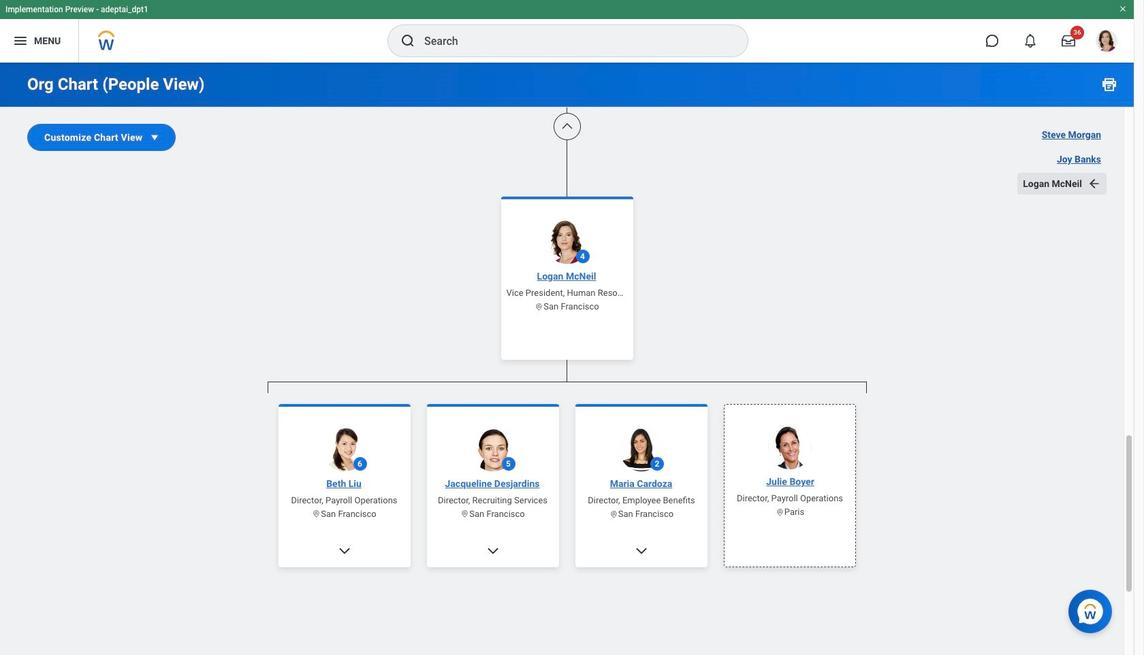 Task type: vqa. For each thing, say whether or not it's contained in the screenshot.
Preview
no



Task type: locate. For each thing, give the bounding box(es) containing it.
main content
[[0, 0, 1134, 656]]

location image for chevron down icon
[[461, 510, 469, 519]]

justify image
[[12, 33, 29, 49]]

location image
[[535, 302, 544, 311]]

print org chart image
[[1101, 76, 1118, 93]]

banner
[[0, 0, 1134, 63]]

1 horizontal spatial chevron down image
[[634, 544, 648, 558]]

chevron down image
[[337, 544, 351, 558], [634, 544, 648, 558]]

Search Workday  search field
[[424, 26, 720, 56]]

search image
[[400, 33, 416, 49]]

location image
[[775, 508, 784, 517], [312, 510, 321, 519], [461, 510, 469, 519], [609, 510, 618, 519]]

0 horizontal spatial chevron down image
[[337, 544, 351, 558]]

logan mcneil, logan mcneil, 4 direct reports element
[[267, 393, 867, 656]]

2 chevron down image from the left
[[634, 544, 648, 558]]



Task type: describe. For each thing, give the bounding box(es) containing it.
chevron up image
[[560, 120, 574, 133]]

location image for first chevron down image from the right
[[609, 510, 618, 519]]

inbox large image
[[1062, 34, 1075, 48]]

close environment banner image
[[1119, 5, 1127, 13]]

caret down image
[[148, 131, 162, 144]]

arrow left image
[[1088, 177, 1101, 191]]

profile logan mcneil image
[[1096, 30, 1118, 55]]

location image for second chevron down image from right
[[312, 510, 321, 519]]

chevron down image
[[486, 544, 500, 558]]

1 chevron down image from the left
[[337, 544, 351, 558]]

notifications large image
[[1024, 34, 1037, 48]]



